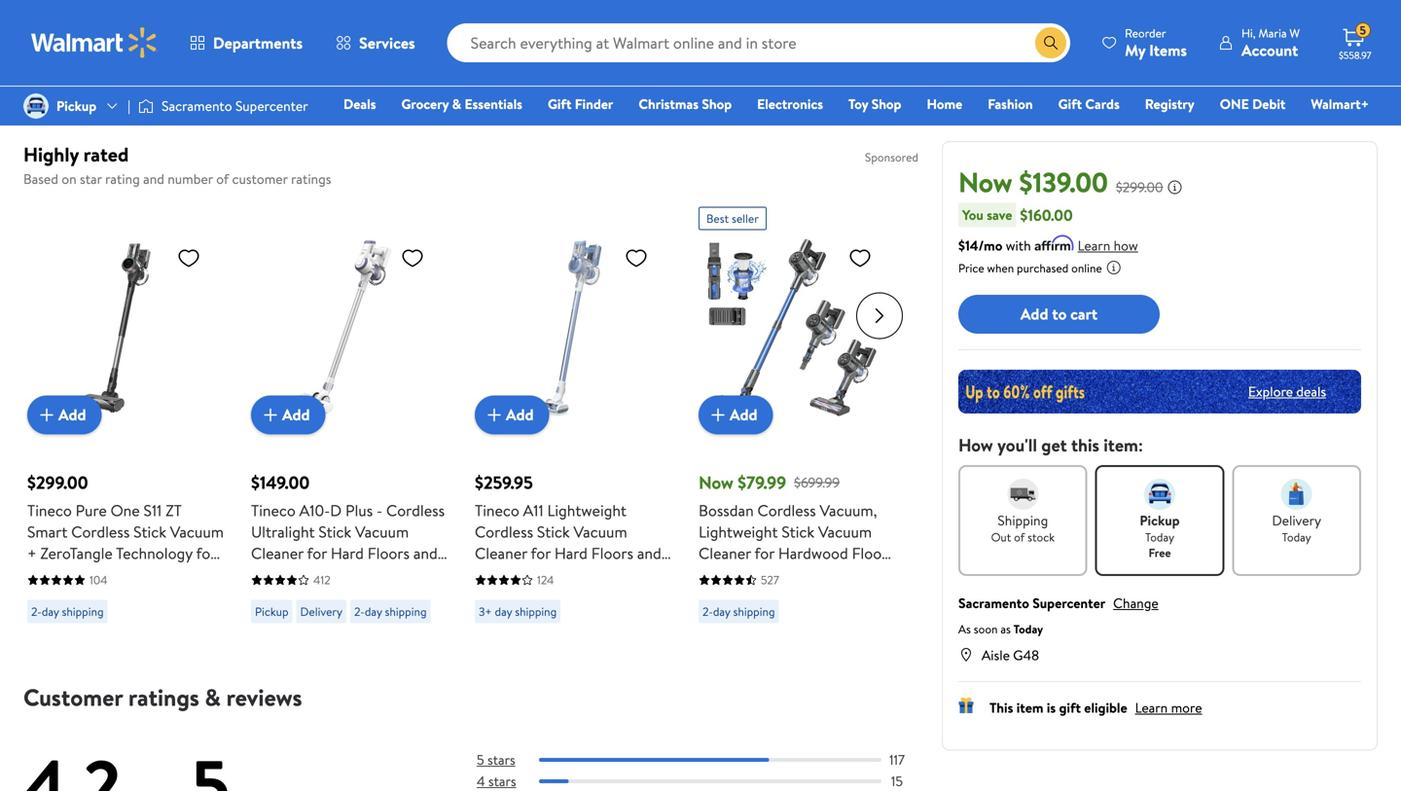Task type: vqa. For each thing, say whether or not it's contained in the screenshot.
middle add to cart icon
yes



Task type: describe. For each thing, give the bounding box(es) containing it.
tineco for $149.00
[[251, 500, 296, 521]]

item:
[[1104, 433, 1144, 457]]

toy
[[849, 94, 868, 113]]

essentials
[[465, 94, 523, 113]]

earn
[[201, 70, 232, 91]]

$299.00 for $299.00 tineco pure one s11 zt smart cordless stick vacuum + zerotangle technology for hard floors/carpet
[[27, 470, 88, 495]]

$259.95
[[475, 470, 533, 495]]

today for pickup
[[1145, 529, 1175, 545]]

aisle g48
[[982, 645, 1039, 664]]

1 vertical spatial ratings
[[128, 681, 199, 714]]

best
[[707, 210, 729, 227]]

& inside grocery & essentials link
[[452, 94, 461, 113]]

home
[[927, 94, 963, 113]]

ultralight
[[251, 521, 315, 543]]

progress bar for 15
[[539, 780, 882, 784]]

walmart+ link
[[1303, 93, 1378, 114]]

1 vertical spatial &
[[205, 681, 221, 714]]

0 vertical spatial pickup
[[56, 96, 97, 115]]

when
[[987, 260, 1014, 276]]

supercenter for sacramento supercenter change as soon as today
[[1033, 593, 1106, 612]]

for inside now $79.99 $699.99 bossdan cordless vacuum, lightweight  stick vacuum cleaner for hardwood floor, quiet, blue, new
[[755, 543, 775, 564]]

add for $299.00
[[58, 404, 86, 426]]

pile
[[284, 564, 309, 585]]

and inside $259.95 tineco a11 lightweight cordless stick vacuum cleaner for hard floors and carpet
[[637, 543, 662, 564]]

bossdan cordless vacuum, lightweight  stick vacuum cleaner for hardwood floor, quiet, blue, new image
[[699, 238, 880, 419]]

vacuum inside now $79.99 $699.99 bossdan cordless vacuum, lightweight  stick vacuum cleaner for hardwood floor, quiet, blue, new
[[818, 521, 872, 543]]

change button
[[1114, 593, 1159, 612]]

reviews
[[226, 681, 302, 714]]

one
[[111, 500, 140, 521]]

add to cart image for $259.95
[[483, 403, 506, 427]]

Search search field
[[447, 23, 1071, 62]]

customer
[[23, 681, 123, 714]]

online
[[1072, 260, 1102, 276]]

and inside $149.00 tineco a10-d plus - cordless ultralight stick vacuum cleaner for hard floors and low-pile rugs
[[413, 543, 438, 564]]

add to cart image for $149.00
[[259, 403, 282, 427]]

add to favorites list, bossdan cordless vacuum, lightweight  stick vacuum cleaner for hardwood floor, quiet, blue, new image
[[849, 246, 872, 270]]

5 for 5 stars
[[477, 750, 484, 769]]

approved
[[562, 70, 625, 91]]

gifting made easy image
[[959, 698, 974, 713]]

customer
[[232, 169, 288, 188]]

1 day from the left
[[42, 603, 59, 620]]

services
[[359, 32, 415, 54]]

1 shipping from the left
[[62, 603, 104, 620]]

christmas shop
[[639, 94, 732, 113]]

sacramento for sacramento supercenter
[[162, 96, 232, 115]]

hi, maria w account
[[1242, 25, 1300, 61]]

as
[[959, 621, 971, 637]]

4 stars
[[477, 772, 516, 791]]

1 vertical spatial pickup
[[1140, 511, 1180, 530]]

sponsored
[[865, 149, 919, 165]]

low-
[[251, 564, 284, 585]]

technology
[[116, 543, 193, 564]]

tineco for $259.95
[[475, 500, 520, 521]]

save
[[987, 205, 1013, 224]]

for inside $259.95 tineco a11 lightweight cordless stick vacuum cleaner for hard floors and carpet
[[531, 543, 551, 564]]

this
[[990, 698, 1013, 717]]

cleaner inside $149.00 tineco a10-d plus - cordless ultralight stick vacuum cleaner for hard floors and low-pile rugs
[[251, 543, 304, 564]]

$160.00
[[1020, 204, 1073, 226]]

stick inside $299.00 tineco pure one s11 zt smart cordless stick vacuum + zerotangle technology for hard floors/carpet
[[133, 521, 166, 543]]

capitalone image
[[107, 57, 186, 107]]

vacuum inside $149.00 tineco a10-d plus - cordless ultralight stick vacuum cleaner for hard floors and low-pile rugs
[[355, 521, 409, 543]]

2 2-day shipping from the left
[[354, 603, 427, 620]]

hi,
[[1242, 25, 1256, 41]]

hard inside $149.00 tineco a10-d plus - cordless ultralight stick vacuum cleaner for hard floors and low-pile rugs
[[331, 543, 364, 564]]

cards
[[1086, 94, 1120, 113]]

|
[[128, 96, 130, 115]]

for inside $299.00 tineco pure one s11 zt smart cordless stick vacuum + zerotangle technology for hard floors/carpet
[[196, 543, 216, 564]]

services button
[[319, 19, 432, 66]]

earn 5% cash back on walmart.com. see if you're pre-approved with no credit risk.
[[201, 70, 752, 91]]

hardwood
[[778, 543, 848, 564]]

home link
[[918, 93, 971, 114]]

pre-
[[534, 70, 563, 91]]

reorder
[[1125, 25, 1166, 41]]

product group containing $149.00
[[251, 199, 448, 648]]

plus
[[345, 500, 373, 521]]

floor,
[[852, 543, 891, 564]]

floors/carpet
[[64, 564, 159, 585]]

add for $149.00
[[282, 404, 310, 426]]

stars for 4 stars
[[488, 772, 516, 791]]

items
[[1149, 39, 1187, 61]]

learn how button
[[1078, 235, 1138, 256]]

today inside sacramento supercenter change as soon as today
[[1014, 621, 1043, 637]]

one debit
[[1220, 94, 1286, 113]]

walmart image
[[31, 27, 158, 58]]

intent image for delivery image
[[1281, 479, 1313, 510]]

of inside 'highly rated based on star rating and number of customer ratings'
[[216, 169, 229, 188]]

product group containing now $79.99
[[699, 199, 895, 648]]

2 vertical spatial pickup
[[255, 603, 289, 620]]

2 day from the left
[[365, 603, 382, 620]]

gift
[[1059, 698, 1081, 717]]

gift for gift cards
[[1058, 94, 1082, 113]]

seller
[[732, 210, 759, 227]]

on inside 'highly rated based on star rating and number of customer ratings'
[[62, 169, 77, 188]]

star
[[80, 169, 102, 188]]

2 horizontal spatial learn
[[1135, 698, 1168, 717]]

now $79.99 $699.99 bossdan cordless vacuum, lightweight  stick vacuum cleaner for hardwood floor, quiet, blue, new
[[699, 470, 891, 585]]

floors inside $149.00 tineco a10-d plus - cordless ultralight stick vacuum cleaner for hard floors and low-pile rugs
[[368, 543, 410, 564]]

customer ratings & reviews
[[23, 681, 302, 714]]

of inside shipping out of stock
[[1014, 529, 1025, 545]]

one
[[1220, 94, 1249, 113]]

shop for christmas shop
[[702, 94, 732, 113]]

deals
[[344, 94, 376, 113]]

walmart+
[[1311, 94, 1369, 113]]

1 2- from the left
[[31, 603, 42, 620]]

intent image for pickup image
[[1145, 479, 1176, 510]]

product group containing $259.95
[[475, 199, 672, 648]]

item
[[1017, 698, 1044, 717]]

carpet
[[475, 564, 522, 585]]

departments button
[[173, 19, 319, 66]]

today for delivery
[[1282, 529, 1312, 545]]

add button for $299.00
[[27, 396, 102, 434]]

to
[[1052, 303, 1067, 325]]

aisle
[[982, 645, 1010, 664]]

pure
[[76, 500, 107, 521]]

out
[[991, 529, 1011, 545]]

delivery for delivery
[[300, 603, 343, 620]]

one debit link
[[1211, 93, 1295, 114]]

now for now $139.00
[[959, 163, 1013, 201]]

grocery & essentials
[[401, 94, 523, 113]]

you
[[963, 205, 984, 224]]

add to cart
[[1021, 303, 1098, 325]]

tineco for $299.00
[[27, 500, 72, 521]]

0 horizontal spatial with
[[629, 70, 658, 91]]

4 shipping from the left
[[733, 603, 775, 620]]

eligible
[[1084, 698, 1128, 717]]

zt
[[166, 500, 182, 521]]

tineco pure one s11 zt smart cordless stick vacuum + zerotangle technology for hard floors/carpet image
[[27, 238, 208, 419]]

new
[[782, 564, 813, 585]]

0 vertical spatial on
[[329, 70, 346, 91]]

cordless inside $299.00 tineco pure one s11 zt smart cordless stick vacuum + zerotangle technology for hard floors/carpet
[[71, 521, 130, 543]]

cleaner inside now $79.99 $699.99 bossdan cordless vacuum, lightweight  stick vacuum cleaner for hardwood floor, quiet, blue, new
[[699, 543, 751, 564]]

shipping out of stock
[[991, 511, 1055, 545]]

zerotangle
[[40, 543, 113, 564]]

you're
[[488, 70, 530, 91]]

learn for learn how
[[1078, 236, 1111, 255]]

explore
[[1249, 382, 1293, 401]]

search icon image
[[1043, 35, 1059, 51]]

$14/mo with
[[959, 236, 1031, 255]]

explore deals link
[[1241, 374, 1334, 409]]

$149.00
[[251, 470, 310, 495]]

fashion link
[[979, 93, 1042, 114]]

how you'll get this item:
[[959, 433, 1144, 457]]

vacuum inside $259.95 tineco a11 lightweight cordless stick vacuum cleaner for hard floors and carpet
[[574, 521, 627, 543]]

$149.00 tineco a10-d plus - cordless ultralight stick vacuum cleaner for hard floors and low-pile rugs
[[251, 470, 445, 585]]

$299.00 tineco pure one s11 zt smart cordless stick vacuum + zerotangle technology for hard floors/carpet
[[27, 470, 224, 585]]

departments
[[213, 32, 303, 54]]

this item is gift eligible learn more
[[990, 698, 1202, 717]]

smart
[[27, 521, 68, 543]]

tineco a10-d plus - cordless ultralight stick vacuum cleaner for hard floors and low-pile rugs image
[[251, 238, 432, 419]]

cordless inside $259.95 tineco a11 lightweight cordless stick vacuum cleaner for hard floors and carpet
[[475, 521, 533, 543]]

rating
[[105, 169, 140, 188]]

lightweight inside now $79.99 $699.99 bossdan cordless vacuum, lightweight  stick vacuum cleaner for hardwood floor, quiet, blue, new
[[699, 521, 778, 543]]

floors inside $259.95 tineco a11 lightweight cordless stick vacuum cleaner for hard floors and carpet
[[591, 543, 634, 564]]



Task type: locate. For each thing, give the bounding box(es) containing it.
quiet,
[[699, 564, 741, 585]]

learn up online on the right top of page
[[1078, 236, 1111, 255]]

2 floors from the left
[[591, 543, 634, 564]]

2 add to cart image from the left
[[483, 403, 506, 427]]

tineco down $149.00
[[251, 500, 296, 521]]

3 add button from the left
[[475, 396, 549, 434]]

gift inside "link"
[[548, 94, 572, 113]]

1 vertical spatial $299.00
[[27, 470, 88, 495]]

1 horizontal spatial and
[[413, 543, 438, 564]]

supercenter inside sacramento supercenter change as soon as today
[[1033, 593, 1106, 612]]

registry link
[[1136, 93, 1204, 114]]

2-day shipping down $149.00 tineco a10-d plus - cordless ultralight stick vacuum cleaner for hard floors and low-pile rugs
[[354, 603, 427, 620]]

1 horizontal spatial now
[[959, 163, 1013, 201]]

1 vertical spatial of
[[1014, 529, 1025, 545]]

1 vacuum from the left
[[170, 521, 224, 543]]

gift left cards
[[1058, 94, 1082, 113]]

 image
[[23, 93, 49, 119]]

learn more button
[[1135, 698, 1202, 717]]

lightweight inside $259.95 tineco a11 lightweight cordless stick vacuum cleaner for hard floors and carpet
[[547, 500, 627, 521]]

0 horizontal spatial pickup
[[56, 96, 97, 115]]

pickup
[[56, 96, 97, 115], [1140, 511, 1180, 530], [255, 603, 289, 620]]

and left quiet,
[[637, 543, 662, 564]]

1 product group from the left
[[27, 199, 224, 648]]

1 horizontal spatial learn
[[1078, 236, 1111, 255]]

product group
[[27, 199, 224, 648], [251, 199, 448, 648], [475, 199, 672, 648], [699, 199, 895, 648]]

shop right toy
[[872, 94, 902, 113]]

3 product group from the left
[[475, 199, 672, 648]]

pickup left |
[[56, 96, 97, 115]]

progress bar for 117
[[539, 758, 882, 762]]

add to cart image up $259.95 at the left bottom
[[483, 403, 506, 427]]

2-day shipping down 104
[[31, 603, 104, 620]]

0 horizontal spatial floors
[[368, 543, 410, 564]]

1 add to cart image from the left
[[259, 403, 282, 427]]

how
[[1114, 236, 1138, 255]]

sacramento up soon
[[959, 593, 1030, 612]]

of right number in the top left of the page
[[216, 169, 229, 188]]

3 add to cart image from the left
[[707, 403, 730, 427]]

1 stick from the left
[[133, 521, 166, 543]]

1 vertical spatial delivery
[[300, 603, 343, 620]]

2 horizontal spatial today
[[1282, 529, 1312, 545]]

1 horizontal spatial 2-
[[354, 603, 365, 620]]

learn up electronics
[[768, 71, 801, 90]]

shipping down 104
[[62, 603, 104, 620]]

1 horizontal spatial delivery
[[1272, 511, 1322, 530]]

gift for gift finder
[[548, 94, 572, 113]]

stick inside now $79.99 $699.99 bossdan cordless vacuum, lightweight  stick vacuum cleaner for hardwood floor, quiet, blue, new
[[782, 521, 815, 543]]

add to favorites list, tineco pure one s11 zt smart cordless stick vacuum + zerotangle technology for hard floors/carpet image
[[177, 246, 200, 270]]

0 vertical spatial 5
[[1360, 22, 1366, 39]]

cordless inside now $79.99 $699.99 bossdan cordless vacuum, lightweight  stick vacuum cleaner for hardwood floor, quiet, blue, new
[[758, 500, 816, 521]]

1 horizontal spatial add to cart image
[[483, 403, 506, 427]]

gift down the pre-
[[548, 94, 572, 113]]

electronics link
[[749, 93, 832, 114]]

0 horizontal spatial on
[[62, 169, 77, 188]]

supercenter down cash
[[235, 96, 308, 115]]

3 2- from the left
[[703, 603, 713, 620]]

1 horizontal spatial hard
[[331, 543, 364, 564]]

learn right "eligible"
[[1135, 698, 1168, 717]]

2 vertical spatial learn
[[1135, 698, 1168, 717]]

day down zerotangle
[[42, 603, 59, 620]]

-
[[377, 500, 383, 521]]

tineco inside $149.00 tineco a10-d plus - cordless ultralight stick vacuum cleaner for hard floors and low-pile rugs
[[251, 500, 296, 521]]

tineco down $259.95 at the left bottom
[[475, 500, 520, 521]]

today down intent image for delivery at the right
[[1282, 529, 1312, 545]]

today inside delivery today
[[1282, 529, 1312, 545]]

add to cart button
[[959, 295, 1160, 334]]

1 add button from the left
[[27, 396, 102, 434]]

highly rated based on star rating and number of customer ratings
[[23, 141, 331, 188]]

cleaner left rugs
[[251, 543, 304, 564]]

3 for from the left
[[531, 543, 551, 564]]

0 horizontal spatial 2-day shipping
[[31, 603, 104, 620]]

1 vertical spatial supercenter
[[1033, 593, 1106, 612]]

shop for toy shop
[[872, 94, 902, 113]]

1 horizontal spatial more
[[1171, 698, 1202, 717]]

0 vertical spatial more
[[804, 71, 835, 90]]

2 horizontal spatial hard
[[555, 543, 588, 564]]

add to cart image up $149.00
[[259, 403, 282, 427]]

day
[[42, 603, 59, 620], [365, 603, 382, 620], [495, 603, 512, 620], [713, 603, 731, 620]]

2 add button from the left
[[251, 396, 326, 434]]

 image
[[138, 96, 154, 116]]

4 vacuum from the left
[[818, 521, 872, 543]]

0 vertical spatial delivery
[[1272, 511, 1322, 530]]

shop down credit on the top of the page
[[702, 94, 732, 113]]

sacramento inside sacramento supercenter change as soon as today
[[959, 593, 1030, 612]]

hard inside $299.00 tineco pure one s11 zt smart cordless stick vacuum + zerotangle technology for hard floors/carpet
[[27, 564, 60, 585]]

tineco inside $299.00 tineco pure one s11 zt smart cordless stick vacuum + zerotangle technology for hard floors/carpet
[[27, 500, 72, 521]]

add to cart image
[[35, 403, 58, 427]]

4
[[477, 772, 485, 791]]

4 for from the left
[[755, 543, 775, 564]]

0 horizontal spatial more
[[804, 71, 835, 90]]

0 vertical spatial progress bar
[[539, 758, 882, 762]]

add
[[1021, 303, 1049, 325], [58, 404, 86, 426], [282, 404, 310, 426], [506, 404, 534, 426], [730, 404, 758, 426]]

3 day from the left
[[495, 603, 512, 620]]

2 2- from the left
[[354, 603, 365, 620]]

2 horizontal spatial and
[[637, 543, 662, 564]]

2 stick from the left
[[319, 521, 352, 543]]

0 vertical spatial supercenter
[[235, 96, 308, 115]]

0 vertical spatial of
[[216, 169, 229, 188]]

more right "eligible"
[[1171, 698, 1202, 717]]

learn inside button
[[1078, 236, 1111, 255]]

cordless right the - at the bottom of page
[[386, 500, 445, 521]]

learn for learn more
[[768, 71, 801, 90]]

delivery for delivery today
[[1272, 511, 1322, 530]]

$299.00 inside $299.00 tineco pure one s11 zt smart cordless stick vacuum + zerotangle technology for hard floors/carpet
[[27, 470, 88, 495]]

product group containing $299.00
[[27, 199, 224, 648]]

cordless up "carpet"
[[475, 521, 533, 543]]

0 horizontal spatial 5
[[477, 750, 484, 769]]

1 vertical spatial with
[[1006, 236, 1031, 255]]

2 tineco from the left
[[251, 500, 296, 521]]

0 horizontal spatial shop
[[702, 94, 732, 113]]

best seller
[[707, 210, 759, 227]]

walmart.com.
[[350, 70, 443, 91]]

next slide for highly rated list image
[[856, 292, 903, 339]]

change
[[1114, 593, 1159, 612]]

stick inside $149.00 tineco a10-d plus - cordless ultralight stick vacuum cleaner for hard floors and low-pile rugs
[[319, 521, 352, 543]]

rugs
[[312, 564, 345, 585]]

this
[[1072, 433, 1100, 457]]

2- down quiet,
[[703, 603, 713, 620]]

based
[[23, 169, 58, 188]]

0 vertical spatial stars
[[488, 750, 515, 769]]

4 product group from the left
[[699, 199, 895, 648]]

vacuum right "a11"
[[574, 521, 627, 543]]

reorder my items
[[1125, 25, 1187, 61]]

christmas
[[639, 94, 699, 113]]

add to cart image up bossdan
[[707, 403, 730, 427]]

shipping down 124
[[515, 603, 557, 620]]

1 horizontal spatial on
[[329, 70, 346, 91]]

cleaner down bossdan
[[699, 543, 751, 564]]

2 for from the left
[[307, 543, 327, 564]]

for up 412
[[307, 543, 327, 564]]

now inside now $79.99 $699.99 bossdan cordless vacuum, lightweight  stick vacuum cleaner for hardwood floor, quiet, blue, new
[[699, 470, 734, 495]]

3+
[[479, 603, 492, 620]]

account
[[1242, 39, 1299, 61]]

2 stars from the top
[[488, 772, 516, 791]]

d
[[330, 500, 342, 521]]

3 cleaner from the left
[[699, 543, 751, 564]]

& left reviews
[[205, 681, 221, 714]]

toy shop
[[849, 94, 902, 113]]

1 shop from the left
[[702, 94, 732, 113]]

2-
[[31, 603, 42, 620], [354, 603, 365, 620], [703, 603, 713, 620]]

a11
[[523, 500, 544, 521]]

deals
[[1297, 382, 1327, 401]]

1 horizontal spatial sacramento
[[959, 593, 1030, 612]]

sacramento
[[162, 96, 232, 115], [959, 593, 1030, 612]]

15
[[891, 772, 903, 791]]

1 vertical spatial progress bar
[[539, 780, 882, 784]]

risk.
[[726, 70, 752, 91]]

day down quiet,
[[713, 603, 731, 620]]

1 horizontal spatial $299.00
[[1116, 178, 1163, 197]]

$558.97
[[1339, 49, 1372, 62]]

for inside $149.00 tineco a10-d plus - cordless ultralight stick vacuum cleaner for hard floors and low-pile rugs
[[307, 543, 327, 564]]

2-day shipping down quiet,
[[703, 603, 775, 620]]

highly
[[23, 141, 79, 168]]

capital one  earn 5% cash back on walmart.com. see if you're pre-approved with no credit risk. learn more element
[[768, 71, 835, 91]]

affirm image
[[1035, 235, 1074, 250]]

pickup down "low-"
[[255, 603, 289, 620]]

hard inside $259.95 tineco a11 lightweight cordless stick vacuum cleaner for hard floors and carpet
[[555, 543, 588, 564]]

1 vertical spatial on
[[62, 169, 77, 188]]

today down intent image for pickup
[[1145, 529, 1175, 545]]

0 horizontal spatial tineco
[[27, 500, 72, 521]]

$299.00 up "pure"
[[27, 470, 88, 495]]

now
[[959, 163, 1013, 201], [699, 470, 734, 495]]

2 horizontal spatial cleaner
[[699, 543, 751, 564]]

supercenter for sacramento supercenter
[[235, 96, 308, 115]]

today right as
[[1014, 621, 1043, 637]]

1 progress bar from the top
[[539, 758, 882, 762]]

cordless
[[386, 500, 445, 521], [758, 500, 816, 521], [71, 521, 130, 543], [475, 521, 533, 543]]

cleaner
[[251, 543, 304, 564], [475, 543, 527, 564], [699, 543, 751, 564]]

1 stars from the top
[[488, 750, 515, 769]]

1 horizontal spatial pickup
[[255, 603, 289, 620]]

delivery
[[1272, 511, 1322, 530], [300, 603, 343, 620]]

progress bar
[[539, 758, 882, 762], [539, 780, 882, 784]]

1 horizontal spatial shop
[[872, 94, 902, 113]]

0 horizontal spatial and
[[143, 169, 164, 188]]

1 horizontal spatial today
[[1145, 529, 1175, 545]]

get
[[1042, 433, 1067, 457]]

blue,
[[745, 564, 778, 585]]

& down see
[[452, 94, 461, 113]]

$299.00 for $299.00
[[1116, 178, 1163, 197]]

2 horizontal spatial pickup
[[1140, 511, 1180, 530]]

learn more about strikethrough prices image
[[1167, 179, 1183, 195]]

learn more
[[768, 71, 835, 90]]

today
[[1145, 529, 1175, 545], [1282, 529, 1312, 545], [1014, 621, 1043, 637]]

+
[[27, 543, 37, 564]]

legal information image
[[1106, 260, 1122, 275]]

add to cart image
[[259, 403, 282, 427], [483, 403, 506, 427], [707, 403, 730, 427]]

stars
[[488, 750, 515, 769], [488, 772, 516, 791]]

cordless up floors/carpet
[[71, 521, 130, 543]]

ratings right customer on the bottom of page
[[128, 681, 199, 714]]

tineco inside $259.95 tineco a11 lightweight cordless stick vacuum cleaner for hard floors and carpet
[[475, 500, 520, 521]]

for up 124
[[531, 543, 551, 564]]

3 vacuum from the left
[[574, 521, 627, 543]]

2 horizontal spatial tineco
[[475, 500, 520, 521]]

as
[[1001, 621, 1011, 637]]

add button
[[27, 396, 102, 434], [251, 396, 326, 434], [475, 396, 549, 434], [699, 396, 773, 434]]

and left "carpet"
[[413, 543, 438, 564]]

0 horizontal spatial ratings
[[128, 681, 199, 714]]

1 horizontal spatial 5
[[1360, 22, 1366, 39]]

and inside 'highly rated based on star rating and number of customer ratings'
[[143, 169, 164, 188]]

1 vertical spatial more
[[1171, 698, 1202, 717]]

$259.95 tineco a11 lightweight cordless stick vacuum cleaner for hard floors and carpet
[[475, 470, 662, 585]]

learn how
[[1078, 236, 1138, 255]]

hard down d
[[331, 543, 364, 564]]

5 stars
[[477, 750, 515, 769]]

for
[[196, 543, 216, 564], [307, 543, 327, 564], [531, 543, 551, 564], [755, 543, 775, 564]]

1 horizontal spatial gift
[[1058, 94, 1082, 113]]

2 product group from the left
[[251, 199, 448, 648]]

1 horizontal spatial 2-day shipping
[[354, 603, 427, 620]]

2 horizontal spatial 2-day shipping
[[703, 603, 775, 620]]

add to favorites list, tineco a11 lightweight cordless stick vacuum cleaner for hard floors and carpet image
[[625, 246, 648, 270]]

0 horizontal spatial gift
[[548, 94, 572, 113]]

0 horizontal spatial hard
[[27, 564, 60, 585]]

vacuum inside $299.00 tineco pure one s11 zt smart cordless stick vacuum + zerotangle technology for hard floors/carpet
[[170, 521, 224, 543]]

day down $149.00 tineco a10-d plus - cordless ultralight stick vacuum cleaner for hard floors and low-pile rugs
[[365, 603, 382, 620]]

stars up 4 stars at the left bottom of the page
[[488, 750, 515, 769]]

$299.00 left learn more about strikethrough prices image
[[1116, 178, 1163, 197]]

1 horizontal spatial ratings
[[291, 169, 331, 188]]

vacuum down $699.99
[[818, 521, 872, 543]]

sacramento supercenter change as soon as today
[[959, 593, 1159, 637]]

cordless inside $149.00 tineco a10-d plus - cordless ultralight stick vacuum cleaner for hard floors and low-pile rugs
[[386, 500, 445, 521]]

0 vertical spatial learn
[[768, 71, 801, 90]]

and
[[143, 169, 164, 188], [413, 543, 438, 564], [637, 543, 662, 564]]

2 cleaner from the left
[[475, 543, 527, 564]]

2 shop from the left
[[872, 94, 902, 113]]

vacuum
[[170, 521, 224, 543], [355, 521, 409, 543], [574, 521, 627, 543], [818, 521, 872, 543]]

0 vertical spatial &
[[452, 94, 461, 113]]

delivery down 412
[[300, 603, 343, 620]]

0 horizontal spatial $299.00
[[27, 470, 88, 495]]

for up 527
[[755, 543, 775, 564]]

3+ day shipping
[[479, 603, 557, 620]]

1 horizontal spatial &
[[452, 94, 461, 113]]

cordless down $79.99
[[758, 500, 816, 521]]

lightweight up quiet,
[[699, 521, 778, 543]]

add button for $149.00
[[251, 396, 326, 434]]

0 horizontal spatial cleaner
[[251, 543, 304, 564]]

cleaner down "a11"
[[475, 543, 527, 564]]

3 2-day shipping from the left
[[703, 603, 775, 620]]

lightweight
[[547, 500, 627, 521], [699, 521, 778, 543]]

4 add button from the left
[[699, 396, 773, 434]]

vacuum right d
[[355, 521, 409, 543]]

for right technology
[[196, 543, 216, 564]]

1 tineco from the left
[[27, 500, 72, 521]]

1 gift from the left
[[548, 94, 572, 113]]

now for now $79.99 $699.99 bossdan cordless vacuum, lightweight  stick vacuum cleaner for hardwood floor, quiet, blue, new
[[699, 470, 734, 495]]

sacramento down earn
[[162, 96, 232, 115]]

0 horizontal spatial add to cart image
[[259, 403, 282, 427]]

w
[[1290, 25, 1300, 41]]

on right back on the top left of the page
[[329, 70, 346, 91]]

hard
[[331, 543, 364, 564], [555, 543, 588, 564], [27, 564, 60, 585]]

4 day from the left
[[713, 603, 731, 620]]

2- down + at left
[[31, 603, 42, 620]]

5 for 5
[[1360, 22, 1366, 39]]

0 vertical spatial ratings
[[291, 169, 331, 188]]

cleaner inside $259.95 tineco a11 lightweight cordless stick vacuum cleaner for hard floors and carpet
[[475, 543, 527, 564]]

today inside pickup today free
[[1145, 529, 1175, 545]]

debit
[[1253, 94, 1286, 113]]

vacuum right s11
[[170, 521, 224, 543]]

shop inside "link"
[[702, 94, 732, 113]]

no
[[662, 70, 679, 91]]

pickup today free
[[1140, 511, 1180, 561]]

2 horizontal spatial 2-
[[703, 603, 713, 620]]

1 horizontal spatial floors
[[591, 543, 634, 564]]

shipping
[[62, 603, 104, 620], [385, 603, 427, 620], [515, 603, 557, 620], [733, 603, 775, 620]]

$79.99
[[738, 470, 786, 495]]

2 shipping from the left
[[385, 603, 427, 620]]

3 shipping from the left
[[515, 603, 557, 620]]

stick inside $259.95 tineco a11 lightweight cordless stick vacuum cleaner for hard floors and carpet
[[537, 521, 570, 543]]

ratings right customer
[[291, 169, 331, 188]]

1 vertical spatial sacramento
[[959, 593, 1030, 612]]

1 horizontal spatial of
[[1014, 529, 1025, 545]]

0 horizontal spatial of
[[216, 169, 229, 188]]

hard right "carpet"
[[555, 543, 588, 564]]

sacramento supercenter
[[162, 96, 308, 115]]

1 cleaner from the left
[[251, 543, 304, 564]]

1 vertical spatial learn
[[1078, 236, 1111, 255]]

learn
[[768, 71, 801, 90], [1078, 236, 1111, 255], [1135, 698, 1168, 717]]

0 vertical spatial now
[[959, 163, 1013, 201]]

stars right 4
[[488, 772, 516, 791]]

0 horizontal spatial learn
[[768, 71, 801, 90]]

intent image for shipping image
[[1008, 479, 1039, 510]]

deals link
[[335, 93, 385, 114]]

$139.00
[[1019, 163, 1108, 201]]

a10-
[[299, 500, 330, 521]]

soon
[[974, 621, 998, 637]]

0 horizontal spatial lightweight
[[547, 500, 627, 521]]

5 up $558.97
[[1360, 22, 1366, 39]]

0 horizontal spatial 2-
[[31, 603, 42, 620]]

2 progress bar from the top
[[539, 780, 882, 784]]

on left star
[[62, 169, 77, 188]]

shipping down 527
[[733, 603, 775, 620]]

and right the rating
[[143, 169, 164, 188]]

1 vertical spatial now
[[699, 470, 734, 495]]

now up you
[[959, 163, 1013, 201]]

supercenter
[[235, 96, 308, 115], [1033, 593, 1106, 612]]

with left no
[[629, 70, 658, 91]]

3 tineco from the left
[[475, 500, 520, 521]]

you'll
[[998, 433, 1037, 457]]

add button for $259.95
[[475, 396, 549, 434]]

0 horizontal spatial now
[[699, 470, 734, 495]]

0 horizontal spatial supercenter
[[235, 96, 308, 115]]

supercenter left change button
[[1033, 593, 1106, 612]]

1 floors from the left
[[368, 543, 410, 564]]

of right the out
[[1014, 529, 1025, 545]]

0 horizontal spatial today
[[1014, 621, 1043, 637]]

0 horizontal spatial delivery
[[300, 603, 343, 620]]

1 horizontal spatial tineco
[[251, 500, 296, 521]]

3 stick from the left
[[537, 521, 570, 543]]

shipping left 3+
[[385, 603, 427, 620]]

finder
[[575, 94, 613, 113]]

delivery down intent image for delivery at the right
[[1272, 511, 1322, 530]]

with up price when purchased online
[[1006, 236, 1031, 255]]

you save $160.00
[[963, 204, 1073, 226]]

1 horizontal spatial supercenter
[[1033, 593, 1106, 612]]

tineco a11 lightweight cordless stick vacuum cleaner for hard floors and carpet image
[[475, 238, 656, 419]]

cash
[[259, 70, 289, 91]]

pickup down intent image for pickup
[[1140, 511, 1180, 530]]

0 vertical spatial sacramento
[[162, 96, 232, 115]]

2 gift from the left
[[1058, 94, 1082, 113]]

up to sixty percent off deals. shop now. image
[[959, 370, 1362, 413]]

Walmart Site-Wide search field
[[447, 23, 1071, 62]]

now up bossdan
[[699, 470, 734, 495]]

now $139.00
[[959, 163, 1108, 201]]

2- down $149.00 tineco a10-d plus - cordless ultralight stick vacuum cleaner for hard floors and low-pile rugs
[[354, 603, 365, 620]]

vacuum,
[[820, 500, 877, 521]]

lightweight right "a11"
[[547, 500, 627, 521]]

tineco left "pure"
[[27, 500, 72, 521]]

add for $259.95
[[506, 404, 534, 426]]

ratings inside 'highly rated based on star rating and number of customer ratings'
[[291, 169, 331, 188]]

4 stick from the left
[[782, 521, 815, 543]]

grocery & essentials link
[[393, 93, 531, 114]]

0 vertical spatial $299.00
[[1116, 178, 1163, 197]]

hard down smart
[[27, 564, 60, 585]]

1 horizontal spatial lightweight
[[699, 521, 778, 543]]

1 2-day shipping from the left
[[31, 603, 104, 620]]

1 vertical spatial 5
[[477, 750, 484, 769]]

2 vacuum from the left
[[355, 521, 409, 543]]

day right 3+
[[495, 603, 512, 620]]

more up electronics link
[[804, 71, 835, 90]]

floors
[[368, 543, 410, 564], [591, 543, 634, 564]]

1 horizontal spatial cleaner
[[475, 543, 527, 564]]

1 horizontal spatial with
[[1006, 236, 1031, 255]]

sacramento for sacramento supercenter change as soon as today
[[959, 593, 1030, 612]]

5 up 4
[[477, 750, 484, 769]]

1 for from the left
[[196, 543, 216, 564]]

add to favorites list, tineco a10-d plus - cordless ultralight stick vacuum cleaner for hard floors and low-pile rugs image
[[401, 246, 424, 270]]

stars for 5 stars
[[488, 750, 515, 769]]

0 horizontal spatial &
[[205, 681, 221, 714]]

0 horizontal spatial sacramento
[[162, 96, 232, 115]]

0 vertical spatial with
[[629, 70, 658, 91]]

$299.00
[[1116, 178, 1163, 197], [27, 470, 88, 495]]

1 vertical spatial stars
[[488, 772, 516, 791]]

2 horizontal spatial add to cart image
[[707, 403, 730, 427]]

add inside button
[[1021, 303, 1049, 325]]



